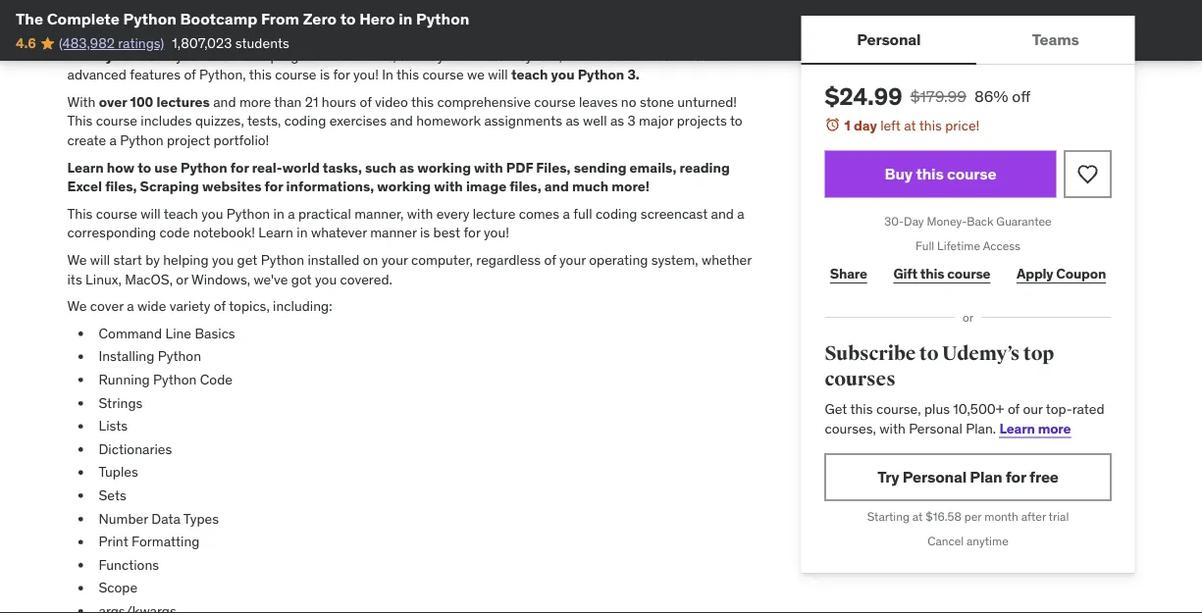 Task type: describe. For each thing, give the bounding box(es) containing it.
with inside get this course, plus 10,500+ of our top-rated courses, with personal plan.
[[880, 419, 906, 437]]

tests,
[[247, 113, 281, 130]]

gift this course
[[894, 265, 991, 282]]

with up every on the top left
[[434, 178, 463, 196]]

(483,982
[[59, 34, 115, 52]]

off
[[1012, 86, 1031, 106]]

installing
[[99, 348, 154, 366]]

well
[[583, 113, 607, 130]]

1 horizontal spatial learn
[[259, 224, 293, 242]]

project
[[167, 132, 210, 149]]

to right the zero
[[340, 8, 356, 28]]

python inside and more than 21 hours of video this comprehensive course leaves no stone unturned! this course includes quizzes, tests, coding exercises and homework assignments as well as 3 major projects to create a python project portfolio!
[[120, 132, 164, 149]]

apply
[[1017, 265, 1054, 282]]

programmer
[[184, 1, 267, 18]]

yet
[[276, 28, 297, 45]]

more for and
[[239, 93, 271, 111]]

3.
[[628, 66, 640, 84]]

much
[[572, 178, 609, 196]]

this right gift
[[921, 265, 945, 282]]

features
[[130, 66, 181, 84]]

hero
[[359, 8, 395, 28]]

2 horizontal spatial as
[[610, 113, 624, 130]]

over
[[99, 93, 127, 111]]

this right in
[[396, 66, 419, 84]]

formatting
[[132, 533, 200, 551]]

as inside the learn how to use python for real-world tasks, such as working with pdf files, sending emails, reading excel files, scraping websites for informations, working with image files, and much more! this course will teach you python in a practical manner, with every lecture comes a full coding screencast and a corresponding code notebook! learn in whatever manner is best for you! we will start by helping you get python installed on your computer, regardless of your operating system, whether its linux, macos, or windows, we've got you covered. we cover a wide variety of topics, including:
[[399, 159, 414, 177]]

a left practical
[[288, 205, 295, 223]]

buy this course
[[885, 164, 997, 184]]

is inside the whether you have never programmed before, already know basic syntax, or want to learn about the advanced features of python, this course is for you! in this course we will
[[320, 66, 330, 84]]

100
[[130, 93, 153, 111]]

personal button
[[801, 16, 977, 63]]

subscribe
[[825, 342, 916, 366]]

0 horizontal spatial is
[[96, 28, 106, 45]]

you up notebook!
[[201, 205, 223, 223]]

files,
[[536, 159, 571, 177]]

syntax,
[[519, 47, 562, 65]]

comprehensive,
[[169, 28, 273, 45]]

portfolio!
[[214, 132, 269, 149]]

of inside get this course, plus 10,500+ of our top-rated courses, with personal plan.
[[1008, 400, 1020, 418]]

employer's
[[377, 1, 449, 18]]

and up yet
[[270, 1, 294, 18]]

most inside most comprehensive, yet straight-forward, course for the python programming language on udemy!
[[133, 28, 166, 45]]

tuples
[[99, 464, 138, 482]]

know
[[448, 47, 480, 65]]

a up whether
[[737, 205, 745, 223]]

1 horizontal spatial will
[[141, 205, 161, 223]]

86%
[[975, 86, 1008, 106]]

2 files, from the left
[[510, 178, 541, 196]]

a right become
[[124, 1, 132, 18]]

real-
[[252, 159, 282, 177]]

on inside the learn how to use python for real-world tasks, such as working with pdf files, sending emails, reading excel files, scraping websites for informations, working with image files, and much more! this course will teach you python in a practical manner, with every lecture comes a full coding screencast and a corresponding code notebook! learn in whatever manner is best for you! we will start by helping you get python installed on your computer, regardless of your operating system, whether its linux, macos, or windows, we've got you covered. we cover a wide variety of topics, including:
[[363, 252, 378, 269]]

regardless
[[476, 252, 541, 269]]

learn for learn more
[[1000, 419, 1035, 437]]

in
[[382, 66, 393, 84]]

of inside and more than 21 hours of video this comprehensive course leaves no stone unturned! this course includes quizzes, tests, coding exercises and homework assignments as well as 3 major projects to create a python project portfolio!
[[360, 93, 372, 111]]

try
[[878, 467, 900, 487]]

1 we from the top
[[67, 252, 87, 269]]

excel
[[67, 178, 102, 196]]

learn for learn how to use python for real-world tasks, such as working with pdf files, sending emails, reading excel files, scraping websites for informations, working with image files, and much more! this course will teach you python in a practical manner, with every lecture comes a full coding screencast and a corresponding code notebook! learn in whatever manner is best for you! we will start by helping you get python installed on your computer, regardless of your operating system, whether its linux, macos, or windows, we've got you covered. we cover a wide variety of topics, including:
[[67, 159, 104, 177]]

covered.
[[340, 271, 392, 288]]

2 horizontal spatial or
[[963, 310, 974, 325]]

no
[[621, 93, 637, 111]]

have
[[201, 47, 230, 65]]

try personal plan for free link
[[825, 454, 1112, 501]]

learn how to use python for real-world tasks, such as working with pdf files, sending emails, reading excel files, scraping websites for informations, working with image files, and much more! this course will teach you python in a practical manner, with every lecture comes a full coding screencast and a corresponding code notebook! learn in whatever manner is best for you! we will start by helping you get python installed on your computer, regardless of your operating system, whether its linux, macos, or windows, we've got you covered. we cover a wide variety of topics, including:
[[67, 159, 752, 316]]

the inside most comprehensive, yet straight-forward, course for the python programming language on udemy!
[[485, 28, 506, 45]]

you! inside the whether you have never programmed before, already know basic syntax, or want to learn about the advanced features of python, this course is for you! in this course we will
[[353, 66, 379, 84]]

reading
[[680, 159, 730, 177]]

on inside most comprehensive, yet straight-forward, course for the python programming language on udemy!
[[716, 28, 732, 45]]

of down windows,
[[214, 298, 226, 316]]

1,807,023
[[172, 34, 232, 52]]

course inside the learn how to use python for real-world tasks, such as working with pdf files, sending emails, reading excel files, scraping websites for informations, working with image files, and much more! this course will teach you python in a practical manner, with every lecture comes a full coding screencast and a corresponding code notebook! learn in whatever manner is best for you! we will start by helping you get python installed on your computer, regardless of your operating system, whether its linux, macos, or windows, we've got you covered. we cover a wide variety of topics, including:
[[96, 205, 137, 223]]

this down never
[[249, 66, 272, 84]]

coupon
[[1056, 265, 1106, 282]]

python,
[[199, 66, 246, 84]]

than
[[274, 93, 302, 111]]

for inside "link"
[[1006, 467, 1026, 487]]

plus
[[925, 400, 950, 418]]

try personal plan for free
[[878, 467, 1059, 487]]

the
[[16, 8, 43, 28]]

emails,
[[630, 159, 677, 177]]

teams
[[1032, 29, 1079, 49]]

of right one
[[361, 1, 374, 18]]

the complete python bootcamp from zero to hero in python
[[16, 8, 470, 28]]

command
[[99, 325, 162, 343]]

add to wishlist image
[[1076, 163, 1100, 186]]

top-
[[1046, 400, 1072, 418]]

for inside most comprehensive, yet straight-forward, course for the python programming language on udemy!
[[463, 28, 482, 45]]

hours
[[322, 93, 356, 111]]

with left every on the top left
[[407, 205, 433, 223]]

including:
[[273, 298, 332, 316]]

2 your from the left
[[559, 252, 586, 269]]

students
[[235, 34, 289, 52]]

major
[[639, 113, 674, 130]]

anytime
[[967, 534, 1009, 549]]

this inside button
[[916, 164, 944, 184]]

operating
[[589, 252, 648, 269]]

line
[[165, 325, 191, 343]]

basic
[[484, 47, 516, 65]]

stone
[[640, 93, 674, 111]]

code
[[160, 224, 190, 242]]

comprehensive
[[437, 93, 531, 111]]

become
[[67, 1, 121, 18]]

alarm image
[[825, 117, 841, 133]]

3
[[628, 113, 636, 130]]

teach you python 3.
[[511, 66, 640, 84]]

wide
[[137, 298, 166, 316]]

and up quizzes,
[[213, 93, 236, 111]]

starting
[[867, 509, 910, 525]]

1 vertical spatial working
[[377, 178, 431, 196]]

personal inside get this course, plus 10,500+ of our top-rated courses, with personal plan.
[[909, 419, 963, 437]]

courses
[[825, 367, 896, 391]]

programmed
[[270, 47, 350, 65]]

rated
[[1072, 400, 1105, 418]]

0 horizontal spatial will
[[90, 252, 110, 269]]

you down syntax,
[[551, 66, 575, 84]]

$24.99
[[825, 81, 903, 111]]

30-day money-back guarantee full lifetime access
[[885, 214, 1052, 254]]

informations,
[[286, 178, 374, 196]]

linux,
[[85, 271, 122, 288]]

about
[[664, 47, 699, 65]]

windows,
[[191, 271, 250, 288]]

video
[[375, 93, 408, 111]]

for inside the whether you have never programmed before, already know basic syntax, or want to learn about the advanced features of python, this course is for you! in this course we will
[[333, 66, 350, 84]]

course inside most comprehensive, yet straight-forward, course for the python programming language on udemy!
[[416, 28, 460, 45]]

whether
[[120, 47, 173, 65]]

to inside the whether you have never programmed before, already know basic syntax, or want to learn about the advanced features of python, this course is for you! in this course we will
[[614, 47, 626, 65]]

print
[[99, 533, 128, 551]]

lecture
[[473, 205, 516, 223]]

to inside and more than 21 hours of video this comprehensive course leaves no stone unturned! this course includes quizzes, tests, coding exercises and homework assignments as well as 3 major projects to create a python project portfolio!
[[730, 113, 743, 130]]

0 horizontal spatial in
[[273, 205, 284, 223]]

learn more link
[[1000, 419, 1071, 437]]

sets
[[99, 487, 126, 505]]



Task type: vqa. For each thing, say whether or not it's contained in the screenshot.
Subscribe to Udemy's top courses
yes



Task type: locate. For each thing, give the bounding box(es) containing it.
bootcamp
[[180, 8, 258, 28]]

2 vertical spatial or
[[963, 310, 974, 325]]

full
[[916, 238, 935, 254]]

unturned!
[[678, 93, 737, 111]]

1 this from the top
[[67, 28, 93, 45]]

personal
[[857, 29, 921, 49], [909, 419, 963, 437], [903, 467, 967, 487]]

1 vertical spatial you!
[[484, 224, 509, 242]]

of right skills
[[595, 1, 609, 18]]

is down programmed
[[320, 66, 330, 84]]

learn up excel
[[67, 159, 104, 177]]

this inside get this course, plus 10,500+ of our top-rated courses, with personal plan.
[[850, 400, 873, 418]]

tab list
[[801, 16, 1135, 65]]

udemy's
[[942, 342, 1020, 366]]

0 vertical spatial is
[[96, 28, 106, 45]]

0 vertical spatial on
[[716, 28, 732, 45]]

we
[[467, 66, 485, 84]]

21
[[305, 93, 319, 111]]

personal inside "link"
[[903, 467, 967, 487]]

scraping
[[140, 178, 199, 196]]

2 horizontal spatial the
[[702, 47, 723, 65]]

for up hours on the left of page
[[333, 66, 350, 84]]

programming
[[559, 28, 649, 45]]

more up 'tests,'
[[239, 93, 271, 111]]

you down installed
[[315, 271, 337, 288]]

1 vertical spatial this
[[67, 113, 93, 130]]

1 vertical spatial most
[[133, 28, 166, 45]]

as left well
[[566, 113, 580, 130]]

we down its in the top left of the page
[[67, 298, 87, 316]]

teach inside the learn how to use python for real-world tasks, such as working with pdf files, sending emails, reading excel files, scraping websites for informations, working with image files, and much more! this course will teach you python in a practical manner, with every lecture comes a full coding screencast and a corresponding code notebook! learn in whatever manner is best for you! we will start by helping you get python installed on your computer, regardless of your operating system, whether its linux, macos, or windows, we've got you covered. we cover a wide variety of topics, including:
[[164, 205, 198, 223]]

of up lectures
[[184, 66, 196, 84]]

more for learn
[[1038, 419, 1071, 437]]

1 horizontal spatial as
[[566, 113, 580, 130]]

gift
[[894, 265, 918, 282]]

0 vertical spatial working
[[417, 159, 471, 177]]

advanced
[[67, 66, 127, 84]]

this
[[249, 66, 272, 84], [396, 66, 419, 84], [411, 93, 434, 111], [919, 116, 942, 134], [916, 164, 944, 184], [921, 265, 945, 282], [850, 400, 873, 418]]

and down the video
[[390, 113, 413, 130]]

or inside the learn how to use python for real-world tasks, such as working with pdf files, sending emails, reading excel files, scraping websites for informations, working with image files, and much more! this course will teach you python in a practical manner, with every lecture comes a full coding screencast and a corresponding code notebook! learn in whatever manner is best for you! we will start by helping you get python installed on your computer, regardless of your operating system, whether its linux, macos, or windows, we've got you covered. we cover a wide variety of topics, including:
[[176, 271, 188, 288]]

1 horizontal spatial or
[[565, 47, 578, 65]]

as right the such
[[399, 159, 414, 177]]

0 vertical spatial most
[[452, 1, 485, 18]]

coding down the more!
[[596, 205, 637, 223]]

you! inside the learn how to use python for real-world tasks, such as working with pdf files, sending emails, reading excel files, scraping websites for informations, working with image files, and much more! this course will teach you python in a practical manner, with every lecture comes a full coding screencast and a corresponding code notebook! learn in whatever manner is best for you! we will start by helping you get python installed on your computer, regardless of your operating system, whether its linux, macos, or windows, we've got you covered. we cover a wide variety of topics, including:
[[484, 224, 509, 242]]

0 horizontal spatial learn
[[297, 1, 330, 18]]

more down top-
[[1038, 419, 1071, 437]]

by
[[145, 252, 160, 269]]

to left the use
[[138, 159, 151, 177]]

0 horizontal spatial more
[[239, 93, 271, 111]]

at inside starting at $16.58 per month after trial cancel anytime
[[913, 509, 923, 525]]

most up "know"
[[452, 1, 485, 18]]

1 vertical spatial on
[[363, 252, 378, 269]]

1 horizontal spatial coding
[[596, 205, 637, 223]]

on right language
[[716, 28, 732, 45]]

1 vertical spatial or
[[176, 271, 188, 288]]

the up basic on the left top
[[485, 28, 506, 45]]

learn inside the whether you have never programmed before, already know basic syntax, or want to learn about the advanced features of python, this course is for you! in this course we will
[[630, 47, 661, 65]]

1 your from the left
[[382, 252, 408, 269]]

for up "know"
[[463, 28, 482, 45]]

sending
[[574, 159, 627, 177]]

2 vertical spatial is
[[420, 224, 430, 242]]

back
[[967, 214, 994, 229]]

2 horizontal spatial in
[[399, 8, 413, 28]]

at
[[904, 116, 916, 134], [913, 509, 923, 525]]

1 horizontal spatial you!
[[484, 224, 509, 242]]

0 horizontal spatial or
[[176, 271, 188, 288]]

apply coupon button
[[1012, 254, 1112, 294]]

personal inside button
[[857, 29, 921, 49]]

this down $24.99 $179.99 86% off
[[919, 116, 942, 134]]

0 horizontal spatial files,
[[105, 178, 137, 196]]

gift this course link
[[888, 254, 996, 294]]

teach up code
[[164, 205, 198, 223]]

0 horizontal spatial most
[[133, 28, 166, 45]]

1 vertical spatial at
[[913, 509, 923, 525]]

learn
[[67, 159, 104, 177], [259, 224, 293, 242], [1000, 419, 1035, 437]]

this down excel
[[67, 205, 93, 223]]

whether you have never programmed before, already know basic syntax, or want to learn about the advanced features of python, this course is for you! in this course we will
[[67, 47, 723, 84]]

0 vertical spatial or
[[565, 47, 578, 65]]

files, down how at the top left of page
[[105, 178, 137, 196]]

money-
[[927, 214, 967, 229]]

access
[[983, 238, 1021, 254]]

on up covered.
[[363, 252, 378, 269]]

1 vertical spatial we
[[67, 298, 87, 316]]

1 horizontal spatial is
[[320, 66, 330, 84]]

0 horizontal spatial your
[[382, 252, 408, 269]]

with
[[474, 159, 503, 177], [434, 178, 463, 196], [407, 205, 433, 223], [880, 419, 906, 437]]

most up the whether
[[133, 28, 166, 45]]

1 vertical spatial learn
[[630, 47, 661, 65]]

share button
[[825, 254, 873, 294]]

you left 'have'
[[176, 47, 198, 65]]

0 vertical spatial learn
[[67, 159, 104, 177]]

0 vertical spatial coding
[[284, 113, 326, 130]]

we up its in the top left of the page
[[67, 252, 87, 269]]

working down the such
[[377, 178, 431, 196]]

a left wide
[[127, 298, 134, 316]]

1 vertical spatial more
[[1038, 419, 1071, 437]]

tab list containing personal
[[801, 16, 1135, 65]]

best
[[433, 224, 460, 242]]

to inside subscribe to udemy's top courses
[[920, 342, 939, 366]]

0 vertical spatial at
[[904, 116, 916, 134]]

you!
[[353, 66, 379, 84], [484, 224, 509, 242]]

quizzes,
[[195, 113, 244, 130]]

0 vertical spatial you!
[[353, 66, 379, 84]]

0 vertical spatial this
[[67, 28, 93, 45]]

as left 3 on the top right
[[610, 113, 624, 130]]

2 horizontal spatial will
[[488, 66, 508, 84]]

starting at $16.58 per month after trial cancel anytime
[[867, 509, 1069, 549]]

0 horizontal spatial you!
[[353, 66, 379, 84]]

for left free
[[1006, 467, 1026, 487]]

apply coupon
[[1017, 265, 1106, 282]]

the inside the whether you have never programmed before, already know basic syntax, or want to learn about the advanced features of python, this course is for you! in this course we will
[[702, 47, 723, 65]]

will up linux,
[[90, 252, 110, 269]]

of left our at the right of page
[[1008, 400, 1020, 418]]

our
[[1023, 400, 1043, 418]]

0 vertical spatial more
[[239, 93, 271, 111]]

will down basic on the left top
[[488, 66, 508, 84]]

1 vertical spatial will
[[141, 205, 161, 223]]

or inside the whether you have never programmed before, already know basic syntax, or want to learn about the advanced features of python, this course is for you! in this course we will
[[565, 47, 578, 65]]

of right regardless
[[544, 252, 556, 269]]

learn up 3.
[[630, 47, 661, 65]]

language
[[652, 28, 713, 45]]

2 we from the top
[[67, 298, 87, 316]]

become a python programmer and learn one of employer's most requested skills of 2023!
[[67, 1, 649, 18]]

1 horizontal spatial learn
[[630, 47, 661, 65]]

learn up straight-
[[297, 1, 330, 18]]

system,
[[652, 252, 698, 269]]

cancel
[[928, 534, 964, 549]]

you
[[176, 47, 198, 65], [551, 66, 575, 84], [201, 205, 223, 223], [212, 252, 234, 269], [315, 271, 337, 288]]

this inside and more than 21 hours of video this comprehensive course leaves no stone unturned! this course includes quizzes, tests, coding exercises and homework assignments as well as 3 major projects to create a python project portfolio!
[[411, 93, 434, 111]]

start
[[113, 252, 142, 269]]

this down with at the left top of the page
[[67, 113, 93, 130]]

2 vertical spatial this
[[67, 205, 93, 223]]

1 vertical spatial learn
[[259, 224, 293, 242]]

coding down 21
[[284, 113, 326, 130]]

will up code
[[141, 205, 161, 223]]

1 vertical spatial is
[[320, 66, 330, 84]]

with up image
[[474, 159, 503, 177]]

your left 'operating'
[[559, 252, 586, 269]]

at left $16.58
[[913, 509, 923, 525]]

the
[[109, 28, 129, 45], [485, 28, 506, 45], [702, 47, 723, 65]]

coding
[[284, 113, 326, 130], [596, 205, 637, 223]]

of inside the whether you have never programmed before, already know basic syntax, or want to learn about the advanced features of python, this course is for you! in this course we will
[[184, 66, 196, 84]]

for
[[463, 28, 482, 45], [333, 66, 350, 84], [230, 159, 249, 177], [265, 178, 283, 196], [464, 224, 481, 242], [1006, 467, 1026, 487]]

with down 'course,' at the bottom right of page
[[880, 419, 906, 437]]

day
[[904, 214, 924, 229]]

this up courses,
[[850, 400, 873, 418]]

your down manner
[[382, 252, 408, 269]]

the right about
[[702, 47, 723, 65]]

tasks,
[[323, 159, 362, 177]]

whatever
[[311, 224, 367, 242]]

2 horizontal spatial is
[[420, 224, 430, 242]]

course inside button
[[947, 164, 997, 184]]

0 vertical spatial we
[[67, 252, 87, 269]]

will inside the whether you have never programmed before, already know basic syntax, or want to learn about the advanced features of python, this course is for you! in this course we will
[[488, 66, 508, 84]]

in right hero
[[399, 8, 413, 28]]

0 horizontal spatial the
[[109, 28, 129, 45]]

(483,982 ratings)
[[59, 34, 164, 52]]

0 vertical spatial learn
[[297, 1, 330, 18]]

files, down pdf
[[510, 178, 541, 196]]

coding inside and more than 21 hours of video this comprehensive course leaves no stone unturned! this course includes quizzes, tests, coding exercises and homework assignments as well as 3 major projects to create a python project portfolio!
[[284, 113, 326, 130]]

on
[[716, 28, 732, 45], [363, 252, 378, 269]]

a left full
[[563, 205, 570, 223]]

day
[[854, 116, 877, 134]]

course down programmed
[[275, 66, 317, 84]]

0 horizontal spatial on
[[363, 252, 378, 269]]

is up udemy!
[[96, 28, 106, 45]]

3 this from the top
[[67, 205, 93, 223]]

for up websites
[[230, 159, 249, 177]]

coding inside the learn how to use python for real-world tasks, such as working with pdf files, sending emails, reading excel files, scraping websites for informations, working with image files, and much more! this course will teach you python in a practical manner, with every lecture comes a full coding screencast and a corresponding code notebook! learn in whatever manner is best for you! we will start by helping you get python installed on your computer, regardless of your operating system, whether its linux, macos, or windows, we've got you covered. we cover a wide variety of topics, including:
[[596, 205, 637, 223]]

this right buy
[[916, 164, 944, 184]]

will
[[488, 66, 508, 84], [141, 205, 161, 223], [90, 252, 110, 269]]

more inside and more than 21 hours of video this comprehensive course leaves no stone unturned! this course includes quizzes, tests, coding exercises and homework assignments as well as 3 major projects to create a python project portfolio!
[[239, 93, 271, 111]]

this inside and more than 21 hours of video this comprehensive course leaves no stone unturned! this course includes quizzes, tests, coding exercises and homework assignments as well as 3 major projects to create a python project portfolio!
[[67, 113, 93, 130]]

buy
[[885, 164, 913, 184]]

buy this course button
[[825, 151, 1057, 198]]

0 horizontal spatial coding
[[284, 113, 326, 130]]

or up the udemy's
[[963, 310, 974, 325]]

working up image
[[417, 159, 471, 177]]

variety
[[170, 298, 211, 316]]

1 horizontal spatial the
[[485, 28, 506, 45]]

most comprehensive, yet straight-forward, course for the python programming language on udemy!
[[67, 28, 732, 65]]

a inside and more than 21 hours of video this comprehensive course leaves no stone unturned! this course includes quizzes, tests, coding exercises and homework assignments as well as 3 major projects to create a python project portfolio!
[[109, 132, 117, 149]]

1 vertical spatial coding
[[596, 205, 637, 223]]

share
[[830, 265, 867, 282]]

is left best
[[420, 224, 430, 242]]

for right best
[[464, 224, 481, 242]]

to inside the learn how to use python for real-world tasks, such as working with pdf files, sending emails, reading excel files, scraping websites for informations, working with image files, and much more! this course will teach you python in a practical manner, with every lecture comes a full coding screencast and a corresponding code notebook! learn in whatever manner is best for you! we will start by helping you get python installed on your computer, regardless of your operating system, whether its linux, macos, or windows, we've got you covered. we cover a wide variety of topics, including:
[[138, 159, 151, 177]]

projects
[[677, 113, 727, 130]]

you inside the whether you have never programmed before, already know basic syntax, or want to learn about the advanced features of python, this course is for you! in this course we will
[[176, 47, 198, 65]]

this up udemy!
[[67, 28, 93, 45]]

0 vertical spatial personal
[[857, 29, 921, 49]]

1 horizontal spatial on
[[716, 28, 732, 45]]

is inside the learn how to use python for real-world tasks, such as working with pdf files, sending emails, reading excel files, scraping websites for informations, working with image files, and much more! this course will teach you python in a practical manner, with every lecture comes a full coding screencast and a corresponding code notebook! learn in whatever manner is best for you! we will start by helping you get python installed on your computer, regardless of your operating system, whether its linux, macos, or windows, we've got you covered. we cover a wide variety of topics, including:
[[420, 224, 430, 242]]

1 horizontal spatial your
[[559, 252, 586, 269]]

world
[[282, 159, 320, 177]]

course down 'teach you python 3.'
[[534, 93, 576, 111]]

personal up $16.58
[[903, 467, 967, 487]]

python inside most comprehensive, yet straight-forward, course for the python programming language on udemy!
[[509, 28, 556, 45]]

from
[[261, 8, 299, 28]]

learn up we've
[[259, 224, 293, 242]]

1 horizontal spatial more
[[1038, 419, 1071, 437]]

2 this from the top
[[67, 113, 93, 130]]

0 horizontal spatial as
[[399, 159, 414, 177]]

udemy!
[[67, 47, 117, 65]]

to left the udemy's
[[920, 342, 939, 366]]

in down practical
[[297, 224, 308, 242]]

functions
[[99, 557, 159, 574]]

1 horizontal spatial in
[[297, 224, 308, 242]]

manner
[[370, 224, 417, 242]]

1 horizontal spatial most
[[452, 1, 485, 18]]

get this course, plus 10,500+ of our top-rated courses, with personal plan.
[[825, 400, 1105, 437]]

in left practical
[[273, 205, 284, 223]]

1 horizontal spatial files,
[[510, 178, 541, 196]]

the up udemy!
[[109, 28, 129, 45]]

more
[[239, 93, 271, 111], [1038, 419, 1071, 437]]

0 vertical spatial will
[[488, 66, 508, 84]]

includes
[[141, 113, 192, 130]]

2 vertical spatial learn
[[1000, 419, 1035, 437]]

0 horizontal spatial learn
[[67, 159, 104, 177]]

0 horizontal spatial teach
[[164, 205, 198, 223]]

$16.58
[[926, 509, 962, 525]]

a right create
[[109, 132, 117, 149]]

before,
[[353, 47, 396, 65]]

personal up $24.99
[[857, 29, 921, 49]]

course down over
[[96, 113, 137, 130]]

at right left
[[904, 116, 916, 134]]

2 horizontal spatial learn
[[1000, 419, 1035, 437]]

course down the lifetime
[[948, 265, 991, 282]]

course down "know"
[[422, 66, 464, 84]]

of up the exercises
[[360, 93, 372, 111]]

personal down plus
[[909, 419, 963, 437]]

and up whether
[[711, 205, 734, 223]]

course up corresponding
[[96, 205, 137, 223]]

course up already
[[416, 28, 460, 45]]

left
[[881, 116, 901, 134]]

your
[[382, 252, 408, 269], [559, 252, 586, 269]]

2 vertical spatial personal
[[903, 467, 967, 487]]

1 vertical spatial teach
[[164, 205, 198, 223]]

manner,
[[355, 205, 404, 223]]

pdf
[[506, 159, 533, 177]]

0 vertical spatial in
[[399, 8, 413, 28]]

most
[[452, 1, 485, 18], [133, 28, 166, 45]]

to right projects
[[730, 113, 743, 130]]

running
[[99, 371, 150, 389]]

2 vertical spatial in
[[297, 224, 308, 242]]

you! down before,
[[353, 66, 379, 84]]

you up windows,
[[212, 252, 234, 269]]

0 vertical spatial teach
[[511, 66, 548, 84]]

plan.
[[966, 419, 996, 437]]

course up back
[[947, 164, 997, 184]]

teach down syntax,
[[511, 66, 548, 84]]

skills
[[558, 1, 592, 18]]

trial
[[1049, 509, 1069, 525]]

$24.99 $179.99 86% off
[[825, 81, 1031, 111]]

with over 100 lectures
[[67, 93, 210, 111]]

straight-
[[300, 28, 357, 45]]

1 horizontal spatial teach
[[511, 66, 548, 84]]

1 vertical spatial in
[[273, 205, 284, 223]]

this
[[67, 28, 93, 45], [67, 113, 93, 130], [67, 205, 93, 223]]

and down files,
[[545, 178, 569, 196]]

this inside the learn how to use python for real-world tasks, such as working with pdf files, sending emails, reading excel files, scraping websites for informations, working with image files, and much more! this course will teach you python in a practical manner, with every lecture comes a full coding screencast and a corresponding code notebook! learn in whatever manner is best for you! we will start by helping you get python installed on your computer, regardless of your operating system, whether its linux, macos, or windows, we've got you covered. we cover a wide variety of topics, including:
[[67, 205, 93, 223]]

2 vertical spatial will
[[90, 252, 110, 269]]

strings
[[99, 394, 143, 412]]

or down helping at the top of the page
[[176, 271, 188, 288]]

you! down lecture
[[484, 224, 509, 242]]

for down real- at left
[[265, 178, 283, 196]]

1 files, from the left
[[105, 178, 137, 196]]

subscribe to udemy's top courses
[[825, 342, 1054, 391]]

1 vertical spatial personal
[[909, 419, 963, 437]]



